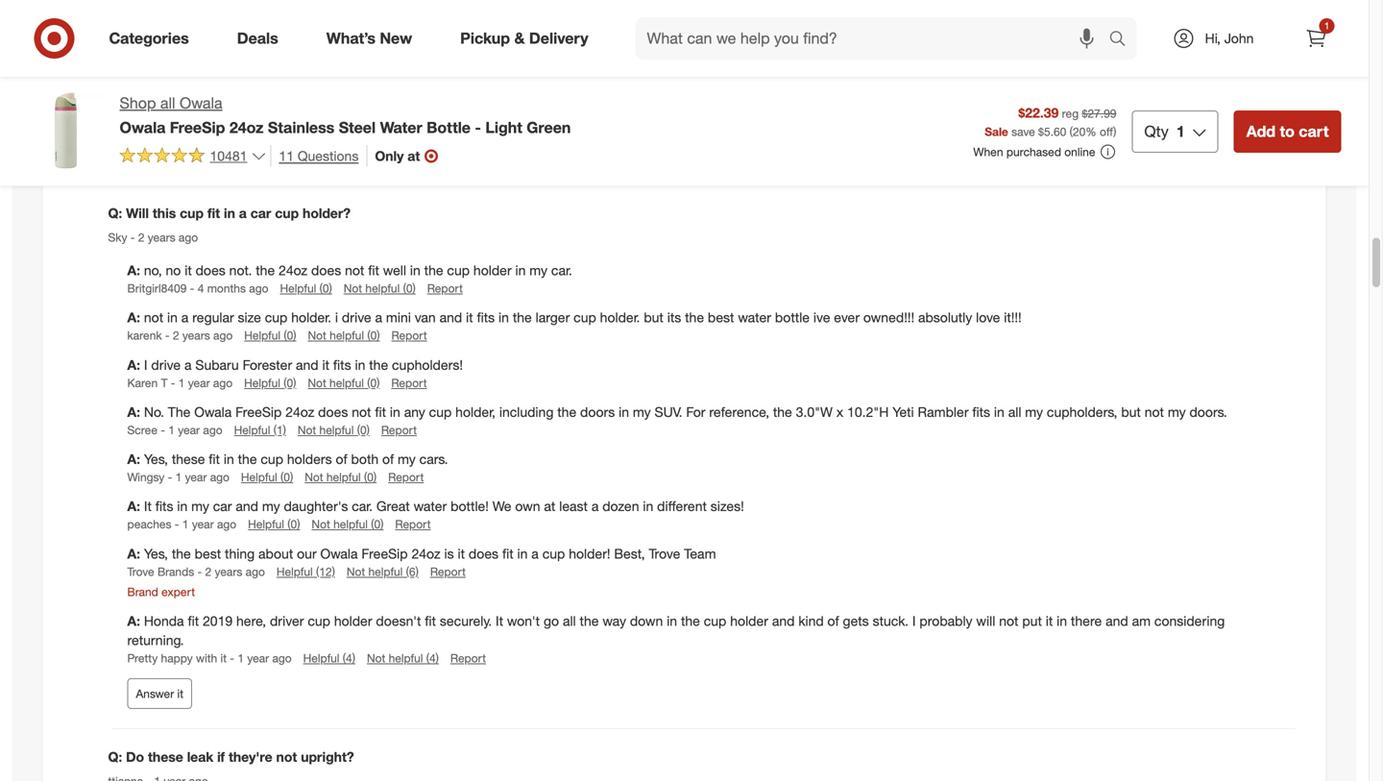 Task type: describe. For each thing, give the bounding box(es) containing it.
my left doors.
[[1168, 403, 1186, 420]]

report for cupholders!
[[391, 375, 427, 390]]

(12)
[[316, 564, 335, 579]]

to inside return details this item can be returned to any target store or target.com. this item must be returned within 90 days of the date it was purchased in store, shipped, delivered by a shipt shopper, or made ready for pickup.
[[875, 28, 887, 45]]

only
[[375, 147, 404, 164]]

1 link
[[1296, 17, 1338, 60]]

1 horizontal spatial or
[[991, 28, 1003, 45]]

cup left holder!
[[543, 545, 565, 562]]

- right peaches
[[175, 517, 179, 532]]

dozen
[[603, 498, 639, 515]]

shipt
[[805, 66, 837, 83]]

helpful for size
[[244, 328, 281, 343]]

fits down i
[[333, 356, 351, 373]]

it right the with
[[221, 651, 227, 665]]

regular
[[192, 309, 234, 326]]

size
[[238, 309, 261, 326]]

the left 3.0"w
[[773, 403, 792, 420]]

report button for cup
[[381, 422, 417, 438]]

in up a: not in a regular size cup holder. i drive a mini van and it fits in the larger cup holder. but its the best water bottle ive ever owned!!! absolutly love it!!!
[[515, 262, 526, 279]]

i inside honda fit 2019 here, driver cup holder doesn't fit securely. it won't go all the way down in the cup holder and kind of gets stuck. i probably will not put it in there and am considering returning.
[[913, 613, 916, 629]]

in up peaches - 1 year ago
[[177, 498, 188, 515]]

4
[[198, 281, 204, 295]]

sizes!
[[711, 498, 744, 515]]

new
[[380, 29, 412, 48]]

- right the with
[[230, 651, 234, 665]]

van
[[415, 309, 436, 326]]

in left there
[[1057, 613, 1067, 629]]

it!!!
[[1004, 309, 1022, 326]]

a: it fits in my car and my daughter's car.  great water bottle!  we own at least a dozen in different sizes!
[[127, 498, 744, 515]]

not up both
[[352, 403, 371, 420]]

what's new
[[326, 29, 412, 48]]

not helpful  (0) for i
[[308, 328, 380, 343]]

my left daughter's
[[262, 498, 280, 515]]

does up i
[[311, 262, 341, 279]]

1 vertical spatial returned
[[829, 47, 880, 64]]

daughter's
[[284, 498, 348, 515]]

0 horizontal spatial water
[[414, 498, 447, 515]]

1 vertical spatial trove
[[127, 564, 154, 579]]

not left the well
[[345, 262, 364, 279]]

in down own
[[517, 545, 528, 562]]

of inside honda fit 2019 here, driver cup holder doesn't fit securely. it won't go all the way down in the cup holder and kind of gets stuck. i probably will not put it in there and am considering returning.
[[828, 613, 839, 629]]

cup left holder?
[[275, 205, 299, 221]]

what's new link
[[310, 17, 436, 60]]

deals
[[237, 29, 278, 48]]

10.2"h
[[847, 403, 889, 420]]

0 vertical spatial i
[[144, 356, 147, 373]]

- left 4
[[190, 281, 194, 295]]

not for not
[[298, 423, 316, 437]]

in right the well
[[410, 262, 421, 279]]

)
[[1114, 124, 1117, 139]]

report for well
[[427, 281, 463, 295]]

0 vertical spatial it
[[144, 498, 152, 515]]

the left the way
[[580, 613, 599, 629]]

helpful  (1)
[[234, 423, 286, 437]]

height
[[596, 28, 633, 45]]

q: will this cup fit in a car cup holder? sky - 2 years ago
[[108, 205, 351, 244]]

holder!
[[569, 545, 611, 562]]

1 vertical spatial 2
[[173, 328, 179, 343]]

these for leak
[[148, 748, 183, 765]]

0 horizontal spatial best
[[195, 545, 221, 562]]

q&a
[[108, 151, 147, 173]]

the right not.
[[256, 262, 275, 279]]

the right down
[[681, 613, 700, 629]]

brand
[[127, 585, 158, 599]]

including
[[499, 403, 554, 420]]

0 horizontal spatial x
[[399, 28, 406, 45]]

in left cupholders!
[[355, 356, 365, 373]]

0 horizontal spatial holder
[[334, 613, 372, 629]]

and up thing
[[236, 498, 258, 515]]

my up peaches - 1 year ago
[[191, 498, 209, 515]]

in left larger
[[499, 309, 509, 326]]

the left cupholders!
[[369, 356, 388, 373]]

its
[[667, 309, 681, 326]]

- down no.
[[161, 423, 165, 437]]

search
[[1101, 31, 1147, 50]]

to inside "button"
[[1280, 122, 1295, 141]]

not inside honda fit 2019 here, driver cup holder doesn't fit securely. it won't go all the way down in the cup holder and kind of gets stuck. i probably will not put it in there and am considering returning.
[[999, 613, 1019, 629]]

0 vertical spatial returned
[[821, 28, 872, 45]]

0 vertical spatial trove
[[649, 545, 680, 562]]

1 vertical spatial or
[[896, 66, 908, 83]]

1 horizontal spatial drive
[[342, 309, 371, 326]]

doors
[[580, 403, 615, 420]]

and right the van at top
[[440, 309, 462, 326]]

shipped,
[[1200, 47, 1252, 64]]

1 vertical spatial years
[[182, 328, 210, 343]]

What can we help you find? suggestions appear below search field
[[636, 17, 1114, 60]]

1 down 'the'
[[168, 423, 175, 437]]

a: i drive a subaru forester and it fits in the cupholders!
[[127, 356, 463, 373]]

q&a (11)
[[108, 151, 184, 173]]

- right the karenk
[[165, 328, 170, 343]]

fit left 2019
[[188, 613, 199, 629]]

they're
[[229, 748, 273, 765]]

thing
[[225, 545, 255, 562]]

within
[[883, 47, 919, 64]]

a down own
[[532, 545, 539, 562]]

and right forester
[[296, 356, 319, 373]]

helpful down "driver"
[[303, 651, 340, 665]]

the up brands
[[172, 545, 191, 562]]

happy
[[161, 651, 193, 665]]

- inside shop all owala owala freesip 24oz stainless steel water bottle - light green
[[475, 118, 481, 137]]

owala right 'the'
[[194, 403, 232, 420]]

of left both
[[336, 451, 347, 468]]

subaru
[[195, 356, 239, 373]]

the down helpful  (1) button
[[238, 451, 257, 468]]

11 questions
[[279, 147, 359, 164]]

report button for water
[[395, 516, 431, 533]]

car inside q: will this cup fit in a car cup holder? sky - 2 years ago
[[250, 205, 271, 221]]

$22.39 reg $27.99 sale save $ 5.60 ( 20 % off )
[[985, 104, 1117, 139]]

helpful for fit
[[319, 423, 354, 437]]

1 holder. from the left
[[291, 309, 331, 326]]

helpful down "our"
[[277, 564, 313, 579]]

does up 4
[[196, 262, 226, 279]]

owala down shop
[[120, 118, 166, 137]]

1 right the with
[[238, 651, 244, 665]]

the left doors
[[557, 403, 577, 420]]

ago down thing
[[246, 564, 265, 579]]

bottle!
[[451, 498, 489, 515]]

dimensions:
[[201, 28, 274, 45]]

does up holders
[[318, 403, 348, 420]]

1 vertical spatial purchased
[[1007, 145, 1062, 159]]

team
[[684, 545, 716, 562]]

scree
[[127, 423, 157, 437]]

fits right the van at top
[[477, 309, 495, 326]]

not helpful  (0) button for does
[[344, 280, 416, 297]]

report for my
[[388, 470, 424, 484]]

categories
[[109, 29, 189, 48]]

q: for q: do these leak if they're not upright?
[[108, 748, 122, 765]]

my left cars.
[[398, 451, 416, 468]]

rambler
[[918, 403, 969, 420]]

year for in
[[192, 517, 214, 532]]

will
[[126, 205, 149, 221]]

doors.
[[1190, 403, 1228, 420]]

fit inside q: will this cup fit in a car cup holder? sky - 2 years ago
[[207, 205, 220, 221]]

1 horizontal spatial at
[[544, 498, 556, 515]]

fit up the wingsy - 1 year ago
[[209, 451, 220, 468]]

owala up (12)
[[320, 545, 358, 562]]

it right forester
[[322, 356, 330, 373]]

cup right size
[[265, 309, 288, 326]]

(4) inside helpful  (4) button
[[343, 651, 355, 665]]

target
[[916, 28, 953, 45]]

brand expert
[[127, 585, 195, 599]]

karenk
[[127, 328, 162, 343]]

ago down subaru
[[213, 375, 233, 390]]

2019
[[203, 613, 233, 629]]

the right the well
[[424, 262, 443, 279]]

year down subaru
[[188, 375, 210, 390]]

helpful inside not helpful  (4) button
[[389, 651, 423, 665]]

love
[[976, 309, 1000, 326]]

doesn't
[[376, 613, 421, 629]]

a: for a: no, no it does not. the 24oz does not fit well in the cup holder in my car.
[[127, 262, 140, 279]]

a: not in a regular size cup holder. i drive a mini van and it fits in the larger cup holder. but its the best water bottle ive ever owned!!! absolutly love it!!!
[[127, 309, 1022, 326]]

trove brands - 2 years ago
[[127, 564, 265, 579]]

1 vertical spatial any
[[404, 403, 425, 420]]

helpful  (0) for my
[[248, 517, 300, 532]]

the
[[168, 403, 191, 420]]

not helpful  (6) button
[[347, 563, 419, 580]]

1 vertical spatial car
[[213, 498, 232, 515]]

of right both
[[382, 451, 394, 468]]

year for owala
[[178, 423, 200, 437]]

cart
[[1299, 122, 1329, 141]]

90
[[923, 47, 938, 64]]

helpful  (0) button for holders
[[241, 469, 293, 485]]

any inside return details this item can be returned to any target store or target.com. this item must be returned within 90 days of the date it was purchased in store, shipped, delivered by a shipt shopper, or made ready for pickup.
[[891, 28, 912, 45]]

cup down (1) on the bottom
[[261, 451, 283, 468]]

a: for a: no. the owala freesip 24oz does not fit in any cup holder, including the doors in my suv. for reference, the 3.0"w x 10.2"h yeti rambler fits in all my cupholders, but not my doors.
[[127, 403, 140, 420]]

helpful  (4) button
[[303, 650, 355, 667]]

the inside return details this item can be returned to any target store or target.com. this item must be returned within 90 days of the date it was purchased in store, shipped, delivered by a shipt shopper, or made ready for pickup.
[[989, 47, 1008, 64]]

john
[[1225, 30, 1254, 47]]

not inside button
[[347, 564, 365, 579]]

mini
[[386, 309, 411, 326]]

helpful for the
[[241, 470, 277, 484]]

it right no
[[185, 262, 192, 279]]

owala down 'weight:'
[[180, 94, 223, 112]]

fits up peaches
[[155, 498, 173, 515]]

helpful  (0) for 24oz
[[280, 281, 332, 295]]

delivered
[[717, 66, 772, 83]]

ago up peaches - 1 year ago
[[210, 470, 230, 484]]

a: for a:
[[127, 613, 144, 629]]

not helpful  (0) button for fits
[[308, 375, 380, 391]]

a: yes, these fit in the cup holders of both of my cars.
[[127, 451, 448, 468]]

(
[[1070, 124, 1073, 139]]

in right doors
[[619, 403, 629, 420]]

of inside return details this item can be returned to any target store or target.com. this item must be returned within 90 days of the date it was purchased in store, shipped, delivered by a shipt shopper, or made ready for pickup.
[[974, 47, 985, 64]]

years inside q: will this cup fit in a car cup holder? sky - 2 years ago
[[148, 230, 175, 244]]

2 estimated from the top
[[108, 47, 169, 64]]

qty 1
[[1145, 122, 1185, 141]]

it right the van at top
[[466, 309, 473, 326]]

year down here,
[[247, 651, 269, 665]]

fits right rambler
[[973, 403, 991, 420]]

add to cart
[[1247, 122, 1329, 141]]

length
[[358, 28, 396, 45]]

my up larger
[[530, 262, 548, 279]]

helpful for forester
[[244, 375, 280, 390]]

our
[[297, 545, 317, 562]]

helpful  (12)
[[277, 564, 335, 579]]

helpful  (0) for it
[[244, 375, 296, 390]]

1 right the t
[[178, 375, 185, 390]]

my left cupholders,
[[1025, 403, 1043, 420]]

not left doors.
[[1145, 403, 1164, 420]]

yes, for yes, these fit in the cup holders of both of my cars.
[[144, 451, 168, 468]]

2 horizontal spatial holder
[[730, 613, 769, 629]]

store
[[957, 28, 987, 45]]

not right they're
[[276, 748, 297, 765]]

0 vertical spatial at
[[408, 147, 420, 164]]

helpful  (0) for holders
[[241, 470, 293, 484]]

helpful for daughter's
[[333, 517, 368, 532]]

in right down
[[667, 613, 677, 629]]

a: no, no it does not. the 24oz does not fit well in the cup holder in my car.
[[127, 262, 572, 279]]

1 this from the top
[[717, 28, 742, 45]]

ago down not.
[[249, 281, 269, 295]]

for
[[686, 403, 706, 420]]

helpful inside not helpful  (6) button
[[368, 564, 403, 579]]

1 right qty
[[1177, 122, 1185, 141]]

freesip for the
[[235, 403, 282, 420]]

fit up both
[[375, 403, 386, 420]]

sky
[[108, 230, 127, 244]]

2 inside q: will this cup fit in a car cup holder? sky - 2 years ago
[[138, 230, 145, 244]]

off
[[1100, 124, 1114, 139]]

1 right john
[[1325, 20, 1330, 32]]

3 inches from the left
[[553, 28, 592, 45]]

considering
[[1155, 613, 1225, 629]]

pickup & delivery link
[[444, 17, 613, 60]]

ago down regular
[[213, 328, 233, 343]]

in up "karenk - 2 years ago"
[[167, 309, 178, 326]]

the right its
[[685, 309, 704, 326]]

not helpful  (0) for of
[[305, 470, 377, 484]]

in down helpful  (1) button
[[224, 451, 234, 468]]

5.60
[[1044, 124, 1067, 139]]

well
[[383, 262, 406, 279]]

in right rambler
[[994, 403, 1005, 420]]

karen
[[127, 375, 158, 390]]

helpful  (0) button for it
[[244, 375, 296, 391]]

steel
[[339, 118, 376, 137]]

a: yes, the best thing about our owala freesip 24oz is it does fit in a cup holder!  best, trove team
[[127, 545, 716, 562]]

green
[[527, 118, 571, 137]]

a left mini
[[375, 309, 382, 326]]

cup right "driver"
[[308, 613, 330, 629]]

must
[[776, 47, 806, 64]]



Task type: vqa. For each thing, say whether or not it's contained in the screenshot.
the bottommost the purchased
yes



Task type: locate. For each thing, give the bounding box(es) containing it.
1 yes, from the top
[[144, 451, 168, 468]]

0 vertical spatial car.
[[551, 262, 572, 279]]

2 this from the top
[[717, 47, 742, 64]]

2 vertical spatial all
[[563, 613, 576, 629]]

a inside return details this item can be returned to any target store or target.com. this item must be returned within 90 days of the date it was purchased in store, shipped, delivered by a shipt shopper, or made ready for pickup.
[[794, 66, 801, 83]]

0 vertical spatial these
[[172, 451, 205, 468]]

i
[[335, 309, 338, 326]]

cup
[[180, 205, 204, 221], [275, 205, 299, 221], [447, 262, 470, 279], [265, 309, 288, 326], [574, 309, 596, 326], [429, 403, 452, 420], [261, 451, 283, 468], [543, 545, 565, 562], [308, 613, 330, 629], [704, 613, 727, 629]]

1 inches from the left
[[315, 28, 354, 45]]

2 horizontal spatial all
[[1008, 403, 1022, 420]]

a: down peaches
[[127, 545, 140, 562]]

q: do these leak if they're not upright?
[[108, 748, 354, 765]]

24oz
[[229, 118, 264, 137], [279, 262, 308, 279], [285, 403, 314, 420], [412, 545, 441, 562]]

categories link
[[93, 17, 213, 60]]

cup right down
[[704, 613, 727, 629]]

0 horizontal spatial at
[[408, 147, 420, 164]]

report for mini
[[392, 328, 427, 343]]

0 vertical spatial purchased
[[1081, 47, 1145, 64]]

helpful  (0) button for holder.
[[244, 327, 296, 344]]

car. left great
[[352, 498, 373, 515]]

5 a: from the top
[[127, 451, 140, 468]]

any
[[891, 28, 912, 45], [404, 403, 425, 420]]

1 horizontal spatial 2
[[173, 328, 179, 343]]

online
[[1065, 145, 1096, 159]]

answer it button
[[127, 678, 192, 709]]

2 horizontal spatial x
[[837, 403, 844, 420]]

not helpful  (0) button for i
[[308, 327, 380, 344]]

helpful  (0) down a: yes, these fit in the cup holders of both of my cars.
[[241, 470, 293, 484]]

a: for a: yes, these fit in the cup holders of both of my cars.
[[127, 451, 140, 468]]

a up "karen t - 1 year ago"
[[184, 356, 192, 373]]

best
[[708, 309, 734, 326], [195, 545, 221, 562]]

in down cupholders!
[[390, 403, 400, 420]]

fit left the well
[[368, 262, 379, 279]]

2 holder. from the left
[[600, 309, 640, 326]]

all right go
[[563, 613, 576, 629]]

not for holders
[[305, 470, 323, 484]]

2 item from the top
[[746, 47, 772, 64]]

my left the suv.
[[633, 403, 651, 420]]

helpful for of
[[326, 470, 361, 484]]

0 horizontal spatial but
[[644, 309, 664, 326]]

it right is
[[458, 545, 465, 562]]

helpful  (0) button for my
[[248, 516, 300, 533]]

a: for a: yes, the best thing about our owala freesip 24oz is it does fit in a cup holder!  best, trove team
[[127, 545, 140, 562]]

1 horizontal spatial holder
[[474, 262, 512, 279]]

a
[[794, 66, 801, 83], [239, 205, 247, 221], [181, 309, 189, 326], [375, 309, 382, 326], [184, 356, 192, 373], [592, 498, 599, 515], [532, 545, 539, 562]]

least
[[559, 498, 588, 515]]

reference,
[[709, 403, 770, 420]]

1 horizontal spatial car
[[250, 205, 271, 221]]

report button for cupholders!
[[391, 375, 427, 391]]

not for 24oz
[[344, 281, 362, 295]]

helpful for 24oz
[[234, 423, 270, 437]]

1 vertical spatial water
[[414, 498, 447, 515]]

not helpful  (0) for fits
[[308, 375, 380, 390]]

it inside button
[[177, 686, 183, 701]]

in inside q: will this cup fit in a car cup holder? sky - 2 years ago
[[224, 205, 235, 221]]

it inside honda fit 2019 here, driver cup holder doesn't fit securely. it won't go all the way down in the cup holder and kind of gets stuck. i probably will not put it in there and am considering returning.
[[1046, 613, 1053, 629]]

24oz inside shop all owala owala freesip 24oz stainless steel water bottle - light green
[[229, 118, 264, 137]]

1 horizontal spatial car.
[[551, 262, 572, 279]]

holder. left i
[[291, 309, 331, 326]]

(4) inside not helpful  (4) button
[[426, 651, 439, 665]]

driver
[[270, 613, 304, 629]]

any down cupholders!
[[404, 403, 425, 420]]

item left the can
[[746, 28, 772, 45]]

2 vertical spatial freesip
[[362, 545, 408, 562]]

(4)
[[343, 651, 355, 665], [426, 651, 439, 665]]

2 horizontal spatial 2
[[205, 564, 212, 579]]

save
[[1012, 124, 1035, 139]]

not up "a: i drive a subaru forester and it fits in the cupholders!" on the top left of the page
[[308, 328, 326, 343]]

down
[[630, 613, 663, 629]]

1 a: from the top
[[127, 262, 140, 279]]

the left larger
[[513, 309, 532, 326]]

owned!!!
[[864, 309, 915, 326]]

drive up the t
[[151, 356, 181, 373]]

yes, up brands
[[144, 545, 168, 562]]

helpful  (1) button
[[234, 422, 286, 438]]

returned
[[821, 28, 872, 45], [829, 47, 880, 64]]

cupholders!
[[392, 356, 463, 373]]

1 horizontal spatial but
[[1121, 403, 1141, 420]]

1 horizontal spatial inches
[[440, 28, 479, 45]]

report for cup
[[381, 423, 417, 437]]

shop
[[120, 94, 156, 112]]

ship
[[172, 28, 198, 45], [172, 47, 198, 64]]

1 horizontal spatial trove
[[649, 545, 680, 562]]

0 vertical spatial drive
[[342, 309, 371, 326]]

best up trove brands - 2 years ago
[[195, 545, 221, 562]]

0 horizontal spatial (4)
[[343, 651, 355, 665]]

bottle
[[775, 309, 810, 326]]

add
[[1247, 122, 1276, 141]]

report button for my
[[388, 469, 424, 485]]

helpful up holders
[[319, 423, 354, 437]]

0 horizontal spatial any
[[404, 403, 425, 420]]

1 estimated from the top
[[108, 28, 169, 45]]

7 a: from the top
[[127, 545, 140, 562]]

helpful
[[365, 281, 400, 295], [330, 328, 364, 343], [330, 375, 364, 390], [319, 423, 354, 437], [326, 470, 361, 484], [333, 517, 368, 532], [368, 564, 403, 579], [389, 651, 423, 665]]

1 vertical spatial q:
[[108, 748, 122, 765]]

ago inside q: will this cup fit in a car cup holder? sky - 2 years ago
[[179, 230, 198, 244]]

0 horizontal spatial car.
[[352, 498, 373, 515]]

0 horizontal spatial years
[[148, 230, 175, 244]]

0 horizontal spatial car
[[213, 498, 232, 515]]

in down '10481'
[[224, 205, 235, 221]]

1 horizontal spatial x
[[520, 28, 527, 45]]

0 vertical spatial this
[[717, 28, 742, 45]]

all inside honda fit 2019 here, driver cup holder doesn't fit securely. it won't go all the way down in the cup holder and kind of gets stuck. i probably will not put it in there and am considering returning.
[[563, 613, 576, 629]]

1 vertical spatial i
[[913, 613, 916, 629]]

1 vertical spatial best
[[195, 545, 221, 562]]

q: for q: will this cup fit in a car cup holder? sky - 2 years ago
[[108, 205, 122, 221]]

3 a: from the top
[[127, 356, 140, 373]]

fit right doesn't
[[425, 613, 436, 629]]

cup right this at the left top of the page
[[180, 205, 204, 221]]

1 horizontal spatial i
[[913, 613, 916, 629]]

q:
[[108, 205, 122, 221], [108, 748, 122, 765]]

yes, for yes, the best thing about our owala freesip 24oz is it does fit in a cup holder!  best, trove team
[[144, 545, 168, 562]]

1 vertical spatial item
[[746, 47, 772, 64]]

holder up a: not in a regular size cup holder. i drive a mini van and it fits in the larger cup holder. but its the best water bottle ive ever owned!!! absolutly love it!!!
[[474, 262, 512, 279]]

purchased inside return details this item can be returned to any target store or target.com. this item must be returned within 90 days of the date it was purchased in store, shipped, delivered by a shipt shopper, or made ready for pickup.
[[1081, 47, 1145, 64]]

bottle
[[427, 118, 471, 137]]

$
[[1039, 124, 1044, 139]]

fit down the 'we'
[[502, 545, 514, 562]]

1 vertical spatial this
[[717, 47, 742, 64]]

helpful for fits
[[330, 375, 364, 390]]

wingsy - 1 year ago
[[127, 470, 230, 484]]

won't
[[507, 613, 540, 629]]

cup left holder,
[[429, 403, 452, 420]]

1 vertical spatial at
[[544, 498, 556, 515]]

2 horizontal spatial years
[[215, 564, 242, 579]]

at right the only at the top left of the page
[[408, 147, 420, 164]]

0 vertical spatial ship
[[172, 28, 198, 45]]

image of owala freesip 24oz stainless steel water bottle - light green image
[[27, 92, 104, 169]]

1 vertical spatial freesip
[[235, 403, 282, 420]]

it left "won't"
[[496, 613, 503, 629]]

$22.39
[[1019, 104, 1059, 121]]

purchased right was
[[1081, 47, 1145, 64]]

1 horizontal spatial water
[[738, 309, 771, 326]]

helpful left (1) on the bottom
[[234, 423, 270, 437]]

helpful down both
[[326, 470, 361, 484]]

2 ship from the top
[[172, 47, 198, 64]]

not for my
[[312, 517, 330, 532]]

not helpful  (0) down both
[[305, 470, 377, 484]]

1 vertical spatial but
[[1121, 403, 1141, 420]]

ago left helpful  (1)
[[203, 423, 223, 437]]

0 horizontal spatial i
[[144, 356, 147, 373]]

it inside return details this item can be returned to any target store or target.com. this item must be returned within 90 days of the date it was purchased in store, shipped, delivered by a shipt shopper, or made ready for pickup.
[[1042, 47, 1049, 64]]

4 a: from the top
[[127, 403, 140, 420]]

x left 4.43
[[399, 28, 406, 45]]

a: for a: it fits in my car and my daughter's car.  great water bottle!  we own at least a dozen in different sizes!
[[127, 498, 140, 515]]

1 horizontal spatial (4)
[[426, 651, 439, 665]]

yeti
[[893, 403, 914, 420]]

0 horizontal spatial or
[[896, 66, 908, 83]]

0 vertical spatial all
[[160, 94, 175, 112]]

freesip up 'not helpful  (6)'
[[362, 545, 408, 562]]

not inside button
[[367, 651, 385, 665]]

is
[[444, 545, 454, 562]]

a: for a: i drive a subaru forester and it fits in the cupholders!
[[127, 356, 140, 373]]

- inside q: will this cup fit in a car cup holder? sky - 2 years ago
[[130, 230, 135, 244]]

great
[[377, 498, 410, 515]]

report button for well
[[427, 280, 463, 297]]

made
[[912, 66, 946, 83]]

all
[[160, 94, 175, 112], [1008, 403, 1022, 420], [563, 613, 576, 629]]

2 horizontal spatial freesip
[[362, 545, 408, 562]]

a:
[[127, 262, 140, 279], [127, 309, 140, 326], [127, 356, 140, 373], [127, 403, 140, 420], [127, 451, 140, 468], [127, 498, 140, 515], [127, 545, 140, 562], [127, 613, 144, 629]]

go
[[544, 613, 559, 629]]

helpful for i
[[330, 328, 364, 343]]

q: inside q: will this cup fit in a car cup holder? sky - 2 years ago
[[108, 205, 122, 221]]

not helpful  (4)
[[367, 651, 439, 665]]

1 vertical spatial car.
[[352, 498, 373, 515]]

0 vertical spatial estimated
[[108, 28, 169, 45]]

inches
[[315, 28, 354, 45], [440, 28, 479, 45], [553, 28, 592, 45]]

1 horizontal spatial best
[[708, 309, 734, 326]]

2 horizontal spatial inches
[[553, 28, 592, 45]]

q: left will
[[108, 205, 122, 221]]

shop all owala owala freesip 24oz stainless steel water bottle - light green
[[120, 94, 571, 137]]

at right own
[[544, 498, 556, 515]]

0 vertical spatial freesip
[[170, 118, 225, 137]]

ship left 'weight:'
[[172, 47, 198, 64]]

year for fit
[[185, 470, 207, 484]]

0 vertical spatial years
[[148, 230, 175, 244]]

1 ship from the top
[[172, 28, 198, 45]]

0 horizontal spatial trove
[[127, 564, 154, 579]]

not helpful  (0) for daughter's
[[312, 517, 384, 532]]

12.88
[[278, 28, 311, 45]]

1 horizontal spatial to
[[1280, 122, 1295, 141]]

in inside return details this item can be returned to any target store or target.com. this item must be returned within 90 days of the date it was purchased in store, shipped, delivered by a shipt shopper, or made ready for pickup.
[[1148, 47, 1159, 64]]

water right great
[[414, 498, 447, 515]]

1 horizontal spatial all
[[563, 613, 576, 629]]

it left was
[[1042, 47, 1049, 64]]

to up within
[[875, 28, 887, 45]]

freesip for owala
[[170, 118, 225, 137]]

questions
[[298, 147, 359, 164]]

scree - 1 year ago
[[127, 423, 223, 437]]

10481 link
[[120, 145, 267, 168]]

0 horizontal spatial freesip
[[170, 118, 225, 137]]

not helpful  (0) for fit
[[298, 423, 370, 437]]

this
[[717, 28, 742, 45], [717, 47, 742, 64]]

not right the will
[[999, 613, 1019, 629]]

not helpful  (0) down i
[[308, 328, 380, 343]]

search button
[[1101, 17, 1147, 63]]

helpful  (0) button down a: no, no it does not. the 24oz does not fit well in the cup holder in my car.
[[280, 280, 332, 297]]

not helpful  (0) button for daughter's
[[312, 516, 384, 533]]

helpful down daughter's
[[333, 517, 368, 532]]

report
[[427, 281, 463, 295], [392, 328, 427, 343], [391, 375, 427, 390], [381, 423, 417, 437], [388, 470, 424, 484], [395, 517, 431, 532], [430, 564, 466, 579], [451, 651, 486, 665]]

months
[[207, 281, 246, 295]]

1 q: from the top
[[108, 205, 122, 221]]

2 vertical spatial 2
[[205, 564, 212, 579]]

deals link
[[221, 17, 302, 60]]

- right wingsy
[[168, 470, 172, 484]]

car.
[[551, 262, 572, 279], [352, 498, 373, 515]]

11 questions link
[[270, 145, 359, 167]]

0 vertical spatial any
[[891, 28, 912, 45]]

0 horizontal spatial to
[[875, 28, 887, 45]]

suv.
[[655, 403, 683, 420]]

and left am
[[1106, 613, 1129, 629]]

1 vertical spatial yes,
[[144, 545, 168, 562]]

stainless
[[268, 118, 335, 137]]

or down within
[[896, 66, 908, 83]]

8 a: from the top
[[127, 613, 144, 629]]

freesip inside shop all owala owala freesip 24oz stainless steel water bottle - light green
[[170, 118, 225, 137]]

there
[[1071, 613, 1102, 629]]

1 vertical spatial be
[[809, 47, 825, 64]]

in
[[1148, 47, 1159, 64], [224, 205, 235, 221], [410, 262, 421, 279], [515, 262, 526, 279], [167, 309, 178, 326], [499, 309, 509, 326], [355, 356, 365, 373], [390, 403, 400, 420], [619, 403, 629, 420], [994, 403, 1005, 420], [224, 451, 234, 468], [177, 498, 188, 515], [643, 498, 654, 515], [517, 545, 528, 562], [667, 613, 677, 629], [1057, 613, 1067, 629]]

2 a: from the top
[[127, 309, 140, 326]]

0 horizontal spatial drive
[[151, 356, 181, 373]]

3.0"w
[[796, 403, 833, 420]]

1 (4) from the left
[[343, 651, 355, 665]]

helpful  (0)
[[280, 281, 332, 295], [244, 328, 296, 343], [244, 375, 296, 390], [241, 470, 293, 484], [248, 517, 300, 532]]

a: no. the owala freesip 24oz does not fit in any cup holder, including the doors in my suv. for reference, the 3.0"w x 10.2"h yeti rambler fits in all my cupholders, but not my doors.
[[127, 403, 1228, 420]]

a: for a: not in a regular size cup holder. i drive a mini van and it fits in the larger cup holder. but its the best water bottle ive ever owned!!! absolutly love it!!!
[[127, 309, 140, 326]]

20
[[1073, 124, 1086, 139]]

these
[[172, 451, 205, 468], [148, 748, 183, 765]]

2 inches from the left
[[440, 28, 479, 45]]

2 q: from the top
[[108, 748, 122, 765]]

helpful for does
[[365, 281, 400, 295]]

does right is
[[469, 545, 499, 562]]

a inside q: will this cup fit in a car cup holder? sky - 2 years ago
[[239, 205, 247, 221]]

0 horizontal spatial it
[[144, 498, 152, 515]]

1 vertical spatial drive
[[151, 356, 181, 373]]

trove
[[649, 545, 680, 562], [127, 564, 154, 579]]

not.
[[229, 262, 252, 279]]

gets
[[843, 613, 869, 629]]

item up "delivered"
[[746, 47, 772, 64]]

upright?
[[301, 748, 354, 765]]

this down 'return'
[[717, 28, 742, 45]]

0 vertical spatial be
[[801, 28, 817, 45]]

1 horizontal spatial purchased
[[1081, 47, 1145, 64]]

not helpful  (0) button for of
[[305, 469, 377, 485]]

not helpful  (0) button
[[344, 280, 416, 297], [308, 327, 380, 344], [308, 375, 380, 391], [298, 422, 370, 438], [305, 469, 377, 485], [312, 516, 384, 533]]

1 item from the top
[[746, 28, 772, 45]]

a right least
[[592, 498, 599, 515]]

purchased down $
[[1007, 145, 1062, 159]]

and left kind
[[772, 613, 795, 629]]

helpful for not.
[[280, 281, 316, 295]]

24oz up (6)
[[412, 545, 441, 562]]

1 vertical spatial ship
[[172, 47, 198, 64]]

1 vertical spatial to
[[1280, 122, 1295, 141]]

pickup & delivery
[[460, 29, 588, 48]]

not helpful  (0) button down the well
[[344, 280, 416, 297]]

24oz up (1) on the bottom
[[285, 403, 314, 420]]

britgirl8409 - 4 months ago
[[127, 281, 269, 295]]

helpful down forester
[[244, 375, 280, 390]]

1 vertical spatial these
[[148, 748, 183, 765]]

6 a: from the top
[[127, 498, 140, 515]]

2 (4) from the left
[[426, 651, 439, 665]]

stuck.
[[873, 613, 909, 629]]

way
[[603, 613, 626, 629]]

1 vertical spatial it
[[496, 613, 503, 629]]

0 vertical spatial car
[[250, 205, 271, 221]]

1 horizontal spatial years
[[182, 328, 210, 343]]

-
[[475, 118, 481, 137], [130, 230, 135, 244], [190, 281, 194, 295], [165, 328, 170, 343], [171, 375, 175, 390], [161, 423, 165, 437], [168, 470, 172, 484], [175, 517, 179, 532], [197, 564, 202, 579], [230, 651, 234, 665]]

0 vertical spatial but
[[644, 309, 664, 326]]

0 vertical spatial best
[[708, 309, 734, 326]]

freesip
[[170, 118, 225, 137], [235, 403, 282, 420], [362, 545, 408, 562]]

cup right larger
[[574, 309, 596, 326]]

not helpful  (0) button for fit
[[298, 422, 370, 438]]

1 right peaches
[[182, 517, 189, 532]]

helpful  (0) button for 24oz
[[280, 280, 332, 297]]

not right (1) on the bottom
[[298, 423, 316, 437]]

both
[[351, 451, 379, 468]]

helpful  (0) down a: no, no it does not. the 24oz does not fit well in the cup holder in my car.
[[280, 281, 332, 295]]

not helpful  (0) button up holders
[[298, 422, 370, 438]]

1 vertical spatial all
[[1008, 403, 1022, 420]]

not helpful  (0) for does
[[344, 281, 416, 295]]

0 horizontal spatial inches
[[315, 28, 354, 45]]

all left cupholders,
[[1008, 403, 1022, 420]]

0 horizontal spatial 2
[[138, 230, 145, 244]]

about
[[258, 545, 293, 562]]

ago down "driver"
[[272, 651, 292, 665]]

in left store,
[[1148, 47, 1159, 64]]

0 vertical spatial 2
[[138, 230, 145, 244]]

helpful for car
[[248, 517, 284, 532]]

x left 3.5
[[520, 28, 527, 45]]

am
[[1132, 613, 1151, 629]]

1 vertical spatial estimated
[[108, 47, 169, 64]]

if
[[217, 748, 225, 765]]

it inside honda fit 2019 here, driver cup holder doesn't fit securely. it won't go all the way down in the cup holder and kind of gets stuck. i probably will not put it in there and am considering returning.
[[496, 613, 503, 629]]

these for fit
[[172, 451, 205, 468]]

0 horizontal spatial all
[[160, 94, 175, 112]]

a up not.
[[239, 205, 247, 221]]

0 vertical spatial to
[[875, 28, 887, 45]]

a up "karenk - 2 years ago"
[[181, 309, 189, 326]]

0 horizontal spatial holder.
[[291, 309, 331, 326]]

add to cart button
[[1234, 110, 1342, 153]]

when purchased online
[[974, 145, 1096, 159]]

helpful down i
[[330, 328, 364, 343]]

helpful  (0) for holder.
[[244, 328, 296, 343]]

i right stuck.
[[913, 613, 916, 629]]

24oz right not.
[[279, 262, 308, 279]]

0 vertical spatial or
[[991, 28, 1003, 45]]

with
[[196, 651, 217, 665]]

not for it
[[308, 375, 326, 390]]

all inside shop all owala owala freesip 24oz stainless steel water bottle - light green
[[160, 94, 175, 112]]

helpful down "a: i drive a subaru forester and it fits in the cupholders!" on the top left of the page
[[330, 375, 364, 390]]

report for water
[[395, 517, 431, 532]]

helpful up about
[[248, 517, 284, 532]]

of down store
[[974, 47, 985, 64]]

report button for mini
[[392, 327, 427, 344]]

2 yes, from the top
[[144, 545, 168, 562]]

0 vertical spatial water
[[738, 309, 771, 326]]

0 vertical spatial yes,
[[144, 451, 168, 468]]

0 vertical spatial q:
[[108, 205, 122, 221]]

not for holder.
[[308, 328, 326, 343]]



